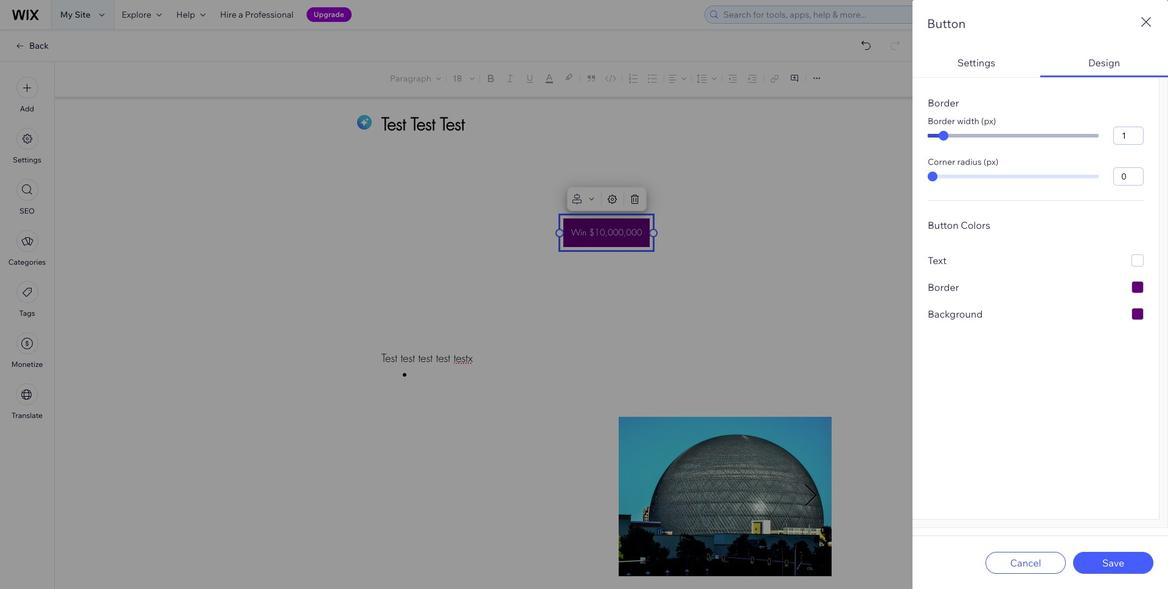 Task type: vqa. For each thing, say whether or not it's contained in the screenshot.
Settings
yes



Task type: describe. For each thing, give the bounding box(es) containing it.
save
[[1102, 556, 1125, 569]]

add
[[20, 104, 34, 113]]

tab list containing settings
[[913, 47, 1168, 528]]

hire
[[220, 9, 237, 20]]

paragraph
[[390, 73, 431, 84]]

button colors
[[928, 219, 991, 231]]

corner
[[928, 156, 956, 167]]

design
[[1089, 57, 1120, 69]]

corner radius (px)
[[928, 156, 999, 167]]

1 border from the top
[[928, 97, 959, 109]]

(px) for corner radius (px)
[[984, 156, 999, 167]]

hire a professional
[[220, 9, 294, 20]]

site
[[75, 9, 91, 20]]

save button
[[1073, 552, 1154, 574]]

win $10,000,000 button
[[563, 218, 650, 247]]

help
[[176, 9, 195, 20]]

professional
[[245, 9, 294, 20]]

width
[[957, 116, 980, 127]]

paragraph button
[[388, 70, 444, 87]]

cancel
[[1010, 556, 1041, 569]]

2 border from the top
[[928, 116, 955, 127]]

seo
[[19, 206, 35, 215]]

upgrade button
[[306, 7, 352, 22]]

settings inside button
[[958, 57, 996, 69]]

design button
[[1041, 47, 1168, 77]]

0 horizontal spatial settings
[[13, 155, 41, 164]]

cancel button
[[986, 552, 1066, 574]]

(px) for border width (px)
[[981, 116, 996, 127]]

categories button
[[8, 230, 46, 267]]

testx
[[454, 351, 473, 365]]

test test test test testx
[[382, 351, 473, 365]]

a
[[238, 9, 243, 20]]

0 horizontal spatial settings button
[[13, 128, 41, 164]]

win $10,000,000
[[571, 227, 642, 238]]

2 test from the left
[[418, 351, 433, 365]]

categories
[[8, 257, 46, 267]]

monetize button
[[11, 332, 43, 369]]

back button
[[15, 40, 49, 51]]

Search for tools, apps, help & more... field
[[720, 6, 1001, 23]]

tags button
[[16, 281, 38, 318]]

explore
[[122, 9, 151, 20]]

button for button colors
[[928, 219, 959, 231]]

help button
[[169, 0, 213, 29]]

background
[[928, 308, 983, 320]]



Task type: locate. For each thing, give the bounding box(es) containing it.
border
[[928, 97, 959, 109], [928, 116, 955, 127], [928, 281, 959, 293]]

translate button
[[12, 383, 43, 420]]

settings up seo button
[[13, 155, 41, 164]]

menu containing add
[[0, 69, 54, 427]]

(px) right radius at right top
[[984, 156, 999, 167]]

0 vertical spatial button
[[927, 16, 966, 31]]

test
[[401, 351, 415, 365], [418, 351, 433, 365], [436, 351, 450, 365]]

upgrade
[[314, 10, 344, 19]]

1 vertical spatial button
[[928, 219, 959, 231]]

1 horizontal spatial settings button
[[913, 47, 1041, 77]]

0 vertical spatial settings
[[958, 57, 996, 69]]

notes
[[1117, 74, 1141, 85]]

2 vertical spatial border
[[928, 281, 959, 293]]

win
[[571, 227, 587, 238]]

0 vertical spatial (px)
[[981, 116, 996, 127]]

border down text
[[928, 281, 959, 293]]

1 vertical spatial settings button
[[13, 128, 41, 164]]

text
[[928, 254, 947, 267]]

border left width
[[928, 116, 955, 127]]

settings button up width
[[913, 47, 1041, 77]]

border width (px)
[[928, 116, 996, 127]]

button for button
[[927, 16, 966, 31]]

settings up width
[[958, 57, 996, 69]]

test
[[382, 351, 397, 365]]

1 vertical spatial (px)
[[984, 156, 999, 167]]

notes button
[[1095, 71, 1145, 88]]

1 test from the left
[[401, 351, 415, 365]]

settings button
[[913, 47, 1041, 77], [13, 128, 41, 164]]

settings button down add
[[13, 128, 41, 164]]

tags
[[19, 309, 35, 318]]

monetize
[[11, 360, 43, 369]]

button
[[927, 16, 966, 31], [928, 219, 959, 231]]

my site
[[60, 9, 91, 20]]

0 horizontal spatial test
[[401, 351, 415, 365]]

tab list
[[913, 47, 1168, 528]]

border up the border width (px)
[[928, 97, 959, 109]]

1 horizontal spatial settings
[[958, 57, 996, 69]]

None range field
[[928, 134, 1099, 138], [928, 175, 1099, 178], [928, 134, 1099, 138], [928, 175, 1099, 178]]

1 vertical spatial settings
[[13, 155, 41, 164]]

0 vertical spatial settings button
[[913, 47, 1041, 77]]

3 border from the top
[[928, 281, 959, 293]]

hire a professional link
[[213, 0, 301, 29]]

colors
[[961, 219, 991, 231]]

add button
[[16, 77, 38, 113]]

button inside design tab panel
[[928, 219, 959, 231]]

$10,000,000
[[589, 227, 642, 238]]

translate
[[12, 411, 43, 420]]

settings
[[958, 57, 996, 69], [13, 155, 41, 164]]

1 vertical spatial border
[[928, 116, 955, 127]]

design tab panel
[[913, 77, 1168, 528]]

1 horizontal spatial test
[[418, 351, 433, 365]]

radius
[[957, 156, 982, 167]]

menu
[[0, 69, 54, 427]]

(px)
[[981, 116, 996, 127], [984, 156, 999, 167]]

0 vertical spatial border
[[928, 97, 959, 109]]

3 test from the left
[[436, 351, 450, 365]]

Add a Catchy Title text field
[[382, 113, 818, 135]]

2 horizontal spatial test
[[436, 351, 450, 365]]

(px) right width
[[981, 116, 996, 127]]

my
[[60, 9, 73, 20]]

back
[[29, 40, 49, 51]]

None number field
[[1114, 127, 1144, 145], [1114, 167, 1144, 186], [1114, 127, 1144, 145], [1114, 167, 1144, 186]]

seo button
[[16, 179, 38, 215]]



